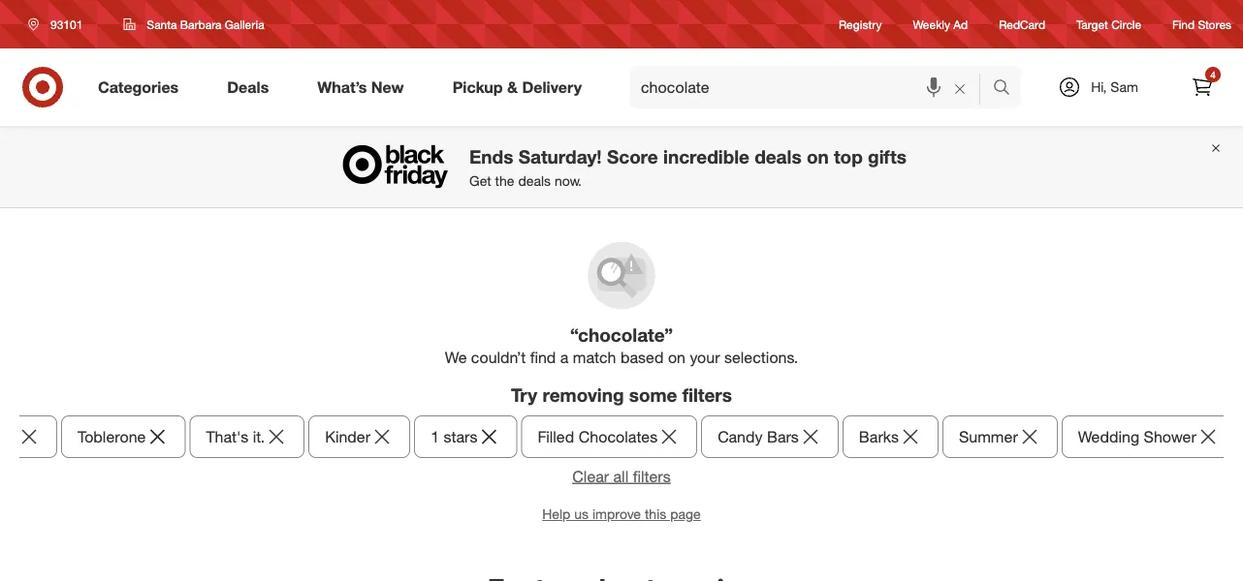 Task type: describe. For each thing, give the bounding box(es) containing it.
santa
[[147, 17, 177, 32]]

kinder button
[[309, 415, 410, 458]]

target circle
[[1077, 17, 1142, 31]]

what's
[[317, 78, 367, 97]]

help us improve this page
[[542, 506, 701, 523]]

weekly
[[913, 17, 950, 31]]

galleria
[[225, 17, 264, 32]]

1 horizontal spatial filters
[[682, 385, 732, 407]]

santa barbara galleria
[[147, 17, 264, 32]]

a
[[560, 348, 569, 367]]

try
[[511, 385, 537, 407]]

1 stars
[[431, 427, 478, 446]]

4 link
[[1181, 66, 1224, 109]]

now.
[[555, 172, 582, 189]]

pickup & delivery
[[453, 78, 582, 97]]

score
[[607, 145, 658, 168]]

get
[[469, 172, 491, 189]]

"
[[664, 324, 673, 346]]

saturday!
[[519, 145, 602, 168]]

" chocolate " we couldn't find a match based on your selections.
[[445, 324, 798, 367]]

toblerone
[[78, 427, 146, 446]]

&
[[507, 78, 518, 97]]

hi, sam
[[1091, 79, 1138, 96]]

ad
[[954, 17, 968, 31]]

find
[[530, 348, 556, 367]]

on inside the ends saturday! score incredible deals on top gifts get the deals now.
[[807, 145, 829, 168]]

circle
[[1112, 17, 1142, 31]]

candy bars button
[[701, 415, 839, 458]]

"
[[570, 324, 578, 346]]

incredible
[[663, 145, 750, 168]]

your
[[690, 348, 720, 367]]

find stores
[[1173, 17, 1232, 31]]

redcard link
[[999, 16, 1045, 33]]

registry
[[839, 17, 882, 31]]

summer button
[[943, 415, 1058, 458]]

clear all filters
[[572, 467, 671, 486]]

target circle link
[[1077, 16, 1142, 33]]

search button
[[984, 66, 1031, 112]]

What can we help you find? suggestions appear below search field
[[629, 66, 998, 109]]

registry link
[[839, 16, 882, 33]]

match
[[573, 348, 616, 367]]

gifts
[[868, 145, 907, 168]]

ends
[[469, 145, 513, 168]]

ends saturday! score incredible deals on top gifts get the deals now.
[[469, 145, 907, 189]]

what's new
[[317, 78, 404, 97]]

1
[[431, 427, 439, 446]]

hi,
[[1091, 79, 1107, 96]]

barks button
[[843, 415, 939, 458]]

wedding shower button
[[1062, 415, 1236, 458]]

candy bars
[[718, 427, 799, 446]]

top
[[834, 145, 863, 168]]

0 vertical spatial deals
[[755, 145, 802, 168]]

weekly ad
[[913, 17, 968, 31]]

that's it. button
[[189, 415, 305, 458]]

that's it.
[[206, 427, 265, 446]]

pickup
[[453, 78, 503, 97]]

barbara
[[180, 17, 222, 32]]

filled chocolates button
[[521, 415, 697, 458]]

pickup & delivery link
[[436, 66, 606, 109]]



Task type: locate. For each thing, give the bounding box(es) containing it.
that's
[[206, 427, 248, 446]]

93101
[[50, 17, 83, 32]]

on inside " chocolate " we couldn't find a match based on your selections.
[[668, 348, 686, 367]]

sam
[[1111, 79, 1138, 96]]

toblerone button
[[61, 415, 186, 458]]

1 vertical spatial on
[[668, 348, 686, 367]]

we
[[445, 348, 467, 367]]

all
[[613, 467, 629, 486]]

target
[[1077, 17, 1108, 31]]

improve
[[593, 506, 641, 523]]

clear
[[572, 467, 609, 486]]

categories link
[[81, 66, 203, 109]]

kinder
[[325, 427, 371, 446]]

1 stars button
[[414, 415, 517, 458]]

stores
[[1198, 17, 1232, 31]]

0 horizontal spatial filters
[[633, 467, 671, 486]]

filled
[[538, 427, 574, 446]]

summer
[[959, 427, 1018, 446]]

clear all filters button
[[572, 466, 671, 488]]

stars
[[444, 427, 478, 446]]

deals left top
[[755, 145, 802, 168]]

search
[[984, 80, 1031, 99]]

4
[[1211, 68, 1216, 80]]

this
[[645, 506, 666, 523]]

0 horizontal spatial on
[[668, 348, 686, 367]]

weekly ad link
[[913, 16, 968, 33]]

delivery
[[522, 78, 582, 97]]

couldn't
[[471, 348, 526, 367]]

1 vertical spatial deals
[[518, 172, 551, 189]]

categories
[[98, 78, 179, 97]]

filters down your
[[682, 385, 732, 407]]

on left top
[[807, 145, 829, 168]]

bars
[[767, 427, 799, 446]]

on
[[807, 145, 829, 168], [668, 348, 686, 367]]

selections.
[[724, 348, 798, 367]]

based
[[621, 348, 664, 367]]

help us improve this page button
[[542, 505, 701, 525]]

us
[[574, 506, 589, 523]]

1 horizontal spatial on
[[807, 145, 829, 168]]

chocolate
[[578, 324, 664, 346]]

redcard
[[999, 17, 1045, 31]]

deals link
[[211, 66, 293, 109]]

new
[[371, 78, 404, 97]]

barks
[[859, 427, 899, 446]]

filters right all at bottom
[[633, 467, 671, 486]]

candy
[[718, 427, 763, 446]]

what's new link
[[301, 66, 428, 109]]

filled chocolates
[[538, 427, 658, 446]]

find
[[1173, 17, 1195, 31]]

help
[[542, 506, 571, 523]]

0 vertical spatial on
[[807, 145, 829, 168]]

removing
[[543, 385, 624, 407]]

93101 button
[[16, 7, 103, 42]]

find stores link
[[1173, 16, 1232, 33]]

some
[[629, 385, 677, 407]]

filters
[[682, 385, 732, 407], [633, 467, 671, 486]]

deals
[[227, 78, 269, 97]]

page
[[670, 506, 701, 523]]

1 vertical spatial filters
[[633, 467, 671, 486]]

wedding
[[1078, 427, 1140, 446]]

santa barbara galleria button
[[111, 7, 277, 42]]

1 horizontal spatial deals
[[755, 145, 802, 168]]

0 vertical spatial filters
[[682, 385, 732, 407]]

deals right 'the'
[[518, 172, 551, 189]]

filters inside button
[[633, 467, 671, 486]]

deals
[[755, 145, 802, 168], [518, 172, 551, 189]]

chocolates
[[579, 427, 658, 446]]

the
[[495, 172, 514, 189]]

on down "
[[668, 348, 686, 367]]

0 horizontal spatial deals
[[518, 172, 551, 189]]

try removing some filters
[[511, 385, 732, 407]]

it.
[[253, 427, 265, 446]]



Task type: vqa. For each thing, say whether or not it's contained in the screenshot.
The "Search"
yes



